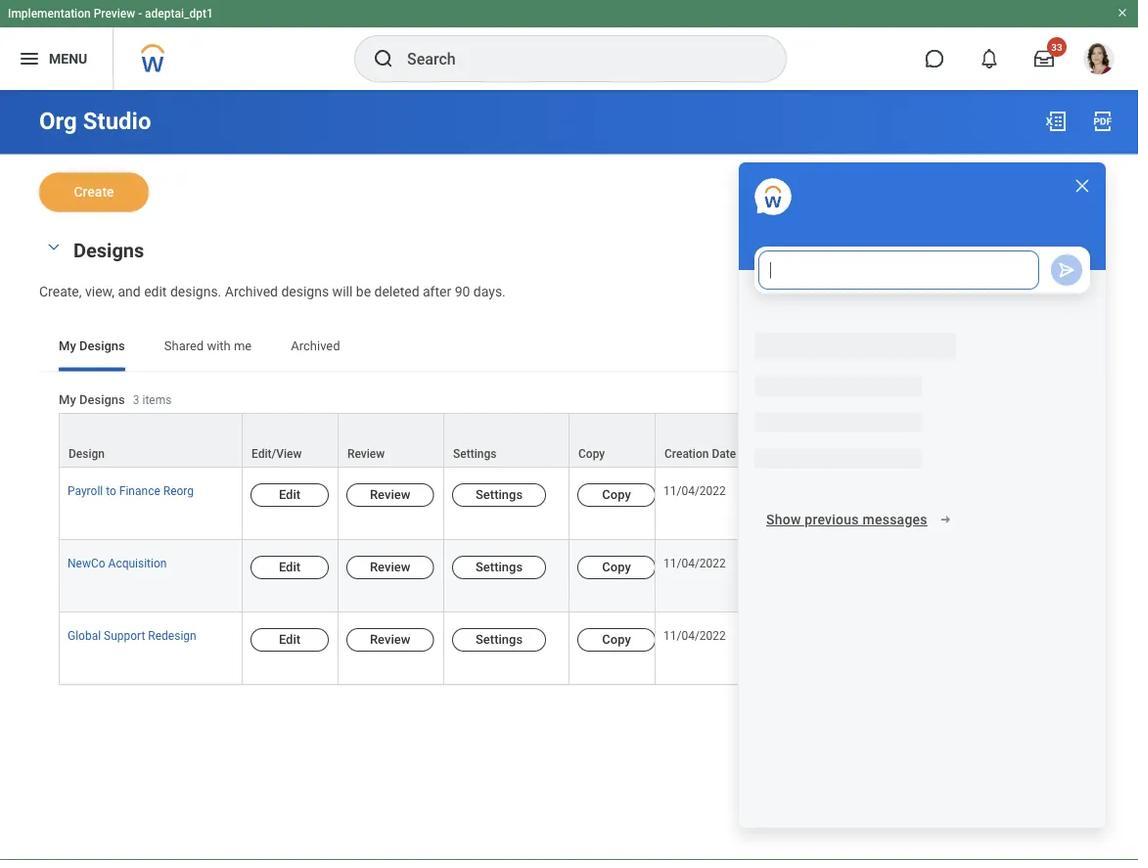 Task type: vqa. For each thing, say whether or not it's contained in the screenshot.
'List'
no



Task type: locate. For each thing, give the bounding box(es) containing it.
4 row from the top
[[59, 612, 1139, 685]]

11/04/2022 for redesign
[[664, 629, 726, 643]]

2 date from the left
[[877, 447, 901, 461]]

chevron down image
[[42, 240, 66, 254]]

1 my from the top
[[59, 339, 76, 353]]

2 row from the top
[[59, 467, 1139, 540]]

1 vertical spatial review button
[[347, 556, 434, 579]]

edit button
[[251, 483, 329, 507], [251, 556, 329, 579], [251, 628, 329, 652]]

tab list containing my designs
[[39, 324, 1100, 371]]

1 edit from the top
[[279, 487, 301, 501]]

review button
[[347, 483, 434, 507], [347, 556, 434, 579], [347, 628, 434, 652]]

edit button for global support redesign
[[251, 628, 329, 652]]

0 vertical spatial export to excel image
[[1045, 110, 1068, 133]]

1 11/04/2022 from the top
[[664, 484, 726, 498]]

1 vertical spatial edit
[[279, 559, 301, 574]]

edit button for payroll to finance reorg
[[251, 483, 329, 507]]

0 vertical spatial 11/04/2022
[[664, 484, 726, 498]]

3 edit from the top
[[279, 632, 301, 647]]

settings inside popup button
[[453, 447, 497, 461]]

export to excel image up starting
[[904, 387, 925, 409]]

2 vertical spatial 11/04/2022
[[664, 629, 726, 643]]

archived left designs at the top left
[[225, 283, 278, 300]]

0 vertical spatial copy button
[[578, 483, 656, 507]]

tab list
[[39, 324, 1100, 371]]

my up design
[[59, 392, 76, 407]]

11/04/2022 for finance
[[664, 484, 726, 498]]

and
[[118, 283, 141, 300]]

design button
[[60, 414, 242, 466]]

copy column header
[[570, 413, 656, 468]]

3 11/04/2022 from the top
[[664, 629, 726, 643]]

my
[[59, 339, 76, 353], [59, 392, 76, 407]]

preview
[[94, 7, 135, 21]]

search image
[[372, 47, 396, 71]]

designs left 3
[[79, 392, 125, 407]]

1 horizontal spatial archived
[[291, 339, 340, 353]]

my down create,
[[59, 339, 76, 353]]

will
[[333, 283, 353, 300]]

create button
[[39, 173, 149, 212]]

org
[[39, 107, 77, 135]]

2 vertical spatial edit
[[279, 632, 301, 647]]

tab list inside org studio main content
[[39, 324, 1100, 371]]

3 settings button from the top
[[452, 628, 547, 652]]

show previous messages
[[767, 512, 928, 528]]

date right creation
[[712, 447, 737, 461]]

2 settings button from the top
[[452, 556, 547, 579]]

Search Workday  search field
[[407, 37, 746, 80]]

point
[[968, 447, 996, 461]]

settings button for payroll to finance reorg
[[452, 483, 547, 507]]

1 row from the top
[[59, 413, 1139, 468]]

cell
[[752, 467, 819, 540], [819, 467, 915, 540], [915, 467, 1099, 540], [752, 540, 819, 612], [819, 540, 915, 612], [915, 540, 1099, 612], [752, 612, 819, 685], [819, 612, 915, 685], [915, 612, 1099, 685]]

archived down designs at the top left
[[291, 339, 340, 353]]

my designs
[[59, 339, 125, 353]]

1 settings button from the top
[[452, 483, 547, 507]]

review column header
[[339, 413, 445, 468]]

0 vertical spatial archived
[[225, 283, 278, 300]]

0 vertical spatial edit
[[279, 487, 301, 501]]

1 vertical spatial export to excel image
[[904, 387, 925, 409]]

0 vertical spatial my
[[59, 339, 76, 353]]

copy button
[[578, 483, 656, 507], [578, 556, 656, 579], [578, 628, 656, 652]]

row
[[59, 413, 1139, 468], [59, 467, 1139, 540], [59, 540, 1139, 612], [59, 612, 1139, 685]]

date right effective
[[877, 447, 901, 461]]

shared
[[164, 339, 204, 353]]

0 horizontal spatial archived
[[225, 283, 278, 300]]

1 vertical spatial 11/04/2022
[[664, 557, 726, 570]]

archived inside designs group
[[225, 283, 278, 300]]

2 vertical spatial settings button
[[452, 628, 547, 652]]

0 horizontal spatial date
[[712, 447, 737, 461]]

2 vertical spatial review button
[[347, 628, 434, 652]]

menu button
[[0, 27, 113, 90]]

items
[[142, 393, 172, 407]]

settings button
[[452, 483, 547, 507], [452, 556, 547, 579], [452, 628, 547, 652]]

1 vertical spatial my
[[59, 392, 76, 407]]

1 date from the left
[[712, 447, 737, 461]]

designs down view,
[[79, 339, 125, 353]]

review
[[348, 447, 385, 461], [370, 487, 411, 501], [370, 559, 411, 574], [370, 632, 411, 647]]

my for my designs
[[59, 339, 76, 353]]

3 review button from the top
[[347, 628, 434, 652]]

export to excel image left view printable version (pdf) icon at top right
[[1045, 110, 1068, 133]]

2 vertical spatial designs
[[79, 392, 125, 407]]

settings for 2nd settings button from the top of the org studio main content
[[476, 559, 523, 574]]

to
[[106, 484, 116, 498]]

0 vertical spatial settings button
[[452, 483, 547, 507]]

copy
[[579, 447, 605, 461], [602, 487, 631, 501], [602, 559, 631, 574], [602, 632, 631, 647]]

creation
[[665, 447, 709, 461]]

starting point button
[[915, 414, 1098, 466]]

None text field
[[759, 251, 1040, 290]]

3 copy button from the top
[[578, 628, 656, 652]]

creation date
[[665, 447, 737, 461]]

2 vertical spatial edit button
[[251, 628, 329, 652]]

newco acquisition link
[[68, 553, 167, 570]]

0 vertical spatial review button
[[347, 483, 434, 507]]

export to excel image
[[1045, 110, 1068, 133], [904, 387, 925, 409]]

0 vertical spatial designs
[[73, 239, 144, 262]]

11/04/2022
[[664, 484, 726, 498], [664, 557, 726, 570], [664, 629, 726, 643]]

edit
[[279, 487, 301, 501], [279, 559, 301, 574], [279, 632, 301, 647]]

1 horizontal spatial date
[[877, 447, 901, 461]]

design column header
[[59, 413, 243, 468]]

shared with me
[[164, 339, 252, 353]]

archived
[[225, 283, 278, 300], [291, 339, 340, 353]]

1 vertical spatial archived
[[291, 339, 340, 353]]

designs inside tab list
[[79, 339, 125, 353]]

designs up view,
[[73, 239, 144, 262]]

designs button
[[73, 239, 144, 262]]

menu banner
[[0, 0, 1139, 90]]

2 copy button from the top
[[578, 556, 656, 579]]

with
[[207, 339, 231, 353]]

designs
[[73, 239, 144, 262], [79, 339, 125, 353], [79, 392, 125, 407]]

review button for global support redesign
[[347, 628, 434, 652]]

effective date
[[827, 447, 901, 461]]

send image
[[1058, 260, 1077, 280]]

global support redesign
[[68, 629, 197, 643]]

effective date button
[[819, 414, 914, 466]]

designs inside group
[[73, 239, 144, 262]]

settings button
[[445, 414, 569, 466]]

33
[[1052, 41, 1063, 53]]

settings
[[453, 447, 497, 461], [476, 487, 523, 501], [476, 559, 523, 574], [476, 632, 523, 647]]

previous
[[805, 512, 860, 528]]

1 vertical spatial copy button
[[578, 556, 656, 579]]

1 edit button from the top
[[251, 483, 329, 507]]

2 vertical spatial copy button
[[578, 628, 656, 652]]

global support redesign link
[[68, 625, 197, 643]]

1 vertical spatial edit button
[[251, 556, 329, 579]]

edit/view button
[[243, 414, 338, 466]]

create
[[74, 184, 114, 200]]

2 review button from the top
[[347, 556, 434, 579]]

designs for my designs 3 items
[[79, 392, 125, 407]]

support
[[104, 629, 145, 643]]

close environment banner image
[[1117, 7, 1129, 19]]

archived inside tab list
[[291, 339, 340, 353]]

reorg
[[163, 484, 194, 498]]

newco acquisition
[[68, 557, 167, 570]]

0 vertical spatial edit button
[[251, 483, 329, 507]]

me
[[234, 339, 252, 353]]

review button for payroll to finance reorg
[[347, 483, 434, 507]]

acquisition
[[108, 557, 167, 570]]

copy button
[[570, 414, 655, 466]]

3 edit button from the top
[[251, 628, 329, 652]]

review inside popup button
[[348, 447, 385, 461]]

date for effective date
[[877, 447, 901, 461]]

status button
[[752, 414, 818, 466]]

1 review button from the top
[[347, 483, 434, 507]]

2 my from the top
[[59, 392, 76, 407]]

justify image
[[18, 47, 41, 71]]

1 vertical spatial settings button
[[452, 556, 547, 579]]

days.
[[474, 283, 506, 300]]

settings for settings button associated with payroll to finance reorg
[[476, 487, 523, 501]]

1 copy button from the top
[[578, 483, 656, 507]]

x image
[[1073, 176, 1093, 196]]

1 vertical spatial designs
[[79, 339, 125, 353]]

date
[[712, 447, 737, 461], [877, 447, 901, 461]]

creation date button
[[656, 414, 751, 466]]



Task type: describe. For each thing, give the bounding box(es) containing it.
org studio main content
[[0, 90, 1139, 757]]

menu
[[49, 51, 87, 67]]

studio
[[83, 107, 151, 135]]

edit
[[144, 283, 167, 300]]

deleted
[[375, 283, 420, 300]]

view,
[[85, 283, 115, 300]]

newco
[[68, 557, 105, 570]]

my designs 3 items
[[59, 392, 172, 407]]

-
[[138, 7, 142, 21]]

90
[[455, 283, 470, 300]]

global
[[68, 629, 101, 643]]

settings for settings button corresponding to global support redesign
[[476, 632, 523, 647]]

after
[[423, 283, 452, 300]]

edit for payroll to finance reorg
[[279, 487, 301, 501]]

designs
[[281, 283, 329, 300]]

create,
[[39, 283, 82, 300]]

3 row from the top
[[59, 540, 1139, 612]]

profile logan mcneil image
[[1084, 43, 1115, 78]]

effective
[[827, 447, 874, 461]]

payroll
[[68, 484, 103, 498]]

arrow right small image
[[936, 510, 956, 530]]

create, view, and edit designs. archived designs will be deleted after 90 days.
[[39, 283, 506, 300]]

starting point
[[923, 447, 996, 461]]

designs group
[[39, 236, 1100, 301]]

date for creation date
[[712, 447, 737, 461]]

settings button for global support redesign
[[452, 628, 547, 652]]

1 horizontal spatial export to excel image
[[1045, 110, 1068, 133]]

implementation preview -   adeptai_dpt1
[[8, 7, 213, 21]]

row containing design
[[59, 413, 1139, 468]]

2 edit button from the top
[[251, 556, 329, 579]]

2 edit from the top
[[279, 559, 301, 574]]

my for my designs 3 items
[[59, 392, 76, 407]]

copy button for global support redesign
[[578, 628, 656, 652]]

show
[[767, 512, 802, 528]]

adeptai_dpt1
[[145, 7, 213, 21]]

3
[[133, 393, 140, 407]]

review button
[[339, 414, 444, 466]]

payroll to finance reorg
[[68, 484, 194, 498]]

inbox large image
[[1035, 49, 1055, 69]]

messages
[[863, 512, 928, 528]]

designs.
[[170, 283, 222, 300]]

edit/view column header
[[243, 413, 339, 468]]

designs for my designs
[[79, 339, 125, 353]]

redesign
[[148, 629, 197, 643]]

finance
[[119, 484, 160, 498]]

status
[[761, 447, 795, 461]]

33 button
[[1023, 37, 1067, 80]]

edit/view
[[252, 447, 302, 461]]

design
[[69, 447, 105, 461]]

0 horizontal spatial export to excel image
[[904, 387, 925, 409]]

starting
[[923, 447, 965, 461]]

payroll to finance reorg link
[[68, 480, 194, 498]]

view printable version (pdf) image
[[1092, 110, 1115, 133]]

copy inside copy popup button
[[579, 447, 605, 461]]

implementation
[[8, 7, 91, 21]]

org studio
[[39, 107, 151, 135]]

show previous messages button
[[755, 500, 963, 540]]

copy button for payroll to finance reorg
[[578, 483, 656, 507]]

notifications large image
[[980, 49, 1000, 69]]

settings for settings popup button
[[453, 447, 497, 461]]

settings column header
[[445, 413, 570, 468]]

be
[[356, 283, 371, 300]]

2 11/04/2022 from the top
[[664, 557, 726, 570]]

edit for global support redesign
[[279, 632, 301, 647]]



